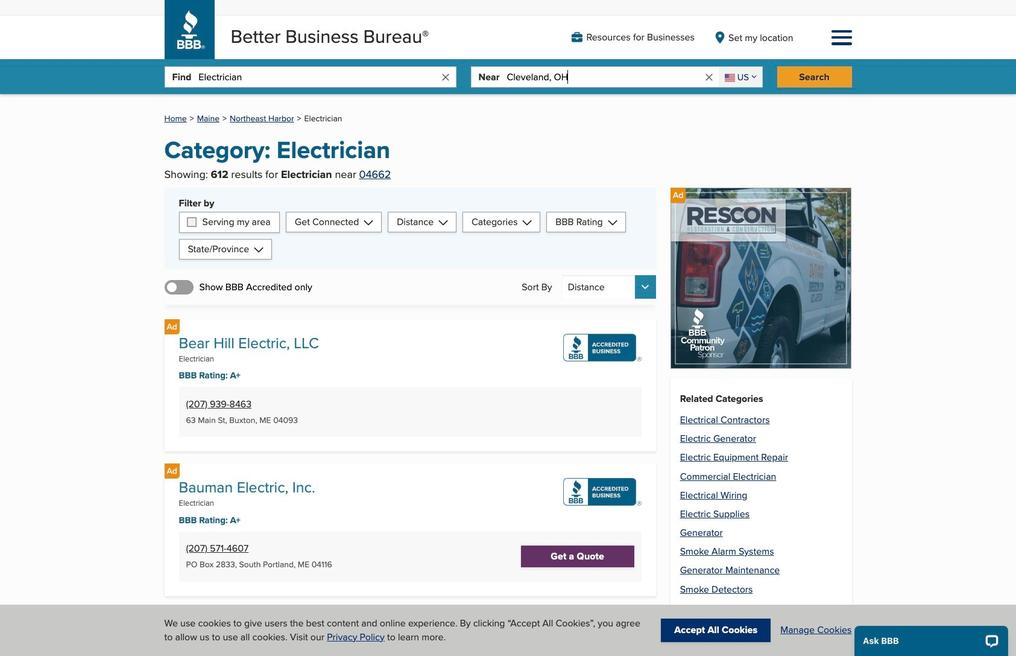 Task type: describe. For each thing, give the bounding box(es) containing it.
clear search image
[[704, 72, 715, 83]]

clear search image
[[440, 72, 451, 83]]

necs your total office solutions provider bbb community patron sponsor image
[[671, 619, 852, 656]]



Task type: locate. For each thing, give the bounding box(es) containing it.
0 vertical spatial accredited business image
[[564, 334, 642, 362]]

1 accredited business image from the top
[[564, 334, 642, 362]]

city, state or zip field
[[507, 67, 704, 87]]

None button
[[562, 275, 656, 299]]

2 vertical spatial accredited business image
[[564, 623, 642, 650]]

businesses, charities, category search field
[[199, 67, 440, 87]]

None field
[[720, 67, 763, 87]]

3 accredited business image from the top
[[564, 623, 642, 650]]

rescon restoration & construction bbb community patron sponsor image
[[671, 188, 852, 369]]

accredited business image
[[564, 334, 642, 362], [564, 478, 642, 506], [564, 623, 642, 650]]

2 accredited business image from the top
[[564, 478, 642, 506]]

1 vertical spatial accredited business image
[[564, 478, 642, 506]]



Task type: vqa. For each thing, say whether or not it's contained in the screenshot.
bottommost Location
no



